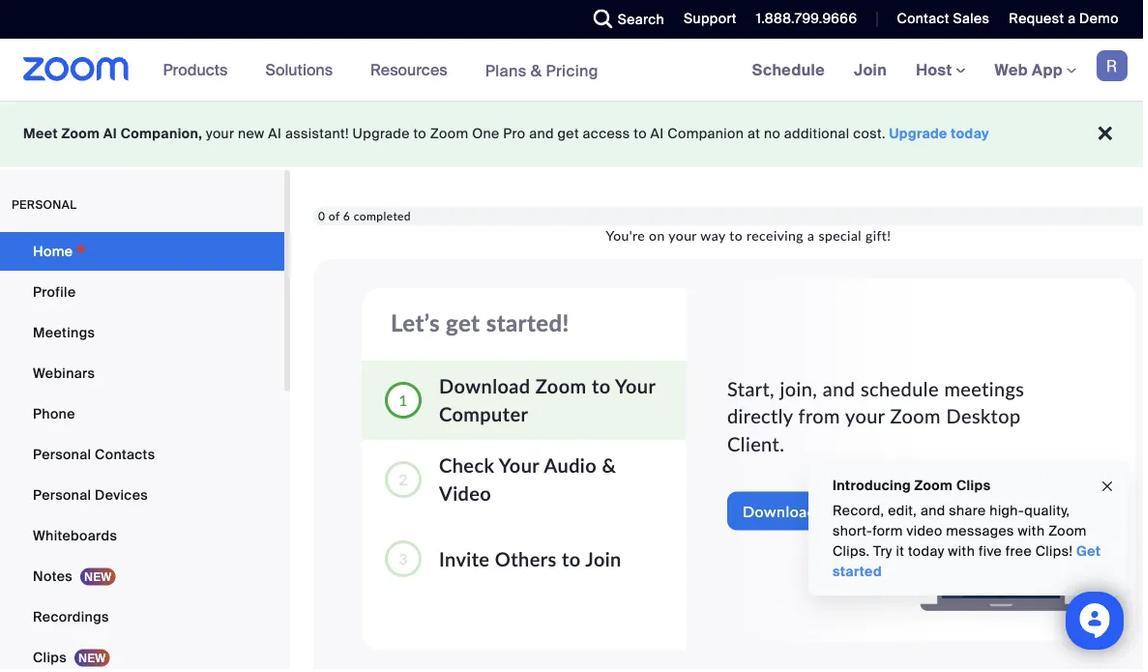 Task type: vqa. For each thing, say whether or not it's contained in the screenshot.
Devices
yes



Task type: locate. For each thing, give the bounding box(es) containing it.
request
[[1009, 10, 1064, 28]]

today
[[951, 125, 990, 143], [908, 543, 945, 561]]

five
[[979, 543, 1002, 561]]

1 horizontal spatial clips
[[957, 476, 991, 494]]

personal down "phone"
[[33, 445, 91, 463]]

& right audio
[[602, 454, 616, 477]]

join up cost.
[[854, 59, 887, 80]]

clips
[[957, 476, 991, 494], [33, 649, 67, 667]]

to down resources dropdown button
[[413, 125, 427, 143]]

started!
[[486, 309, 569, 336]]

1 horizontal spatial upgrade
[[890, 125, 948, 143]]

0 vertical spatial and
[[529, 125, 554, 143]]

now
[[821, 502, 855, 521]]

meet zoom ai companion, footer
[[0, 101, 1143, 167]]

1.888.799.9666 button
[[742, 0, 862, 39], [756, 10, 858, 28]]

& inside product information navigation
[[531, 60, 542, 81]]

zoom down the started!
[[536, 375, 587, 398]]

your right on on the right top of the page
[[669, 227, 697, 244]]

to up audio
[[592, 375, 611, 398]]

products button
[[163, 39, 236, 101]]

personal contacts
[[33, 445, 155, 463]]

check
[[439, 454, 495, 477]]

personal devices
[[33, 486, 148, 504]]

and
[[529, 125, 554, 143], [823, 377, 856, 400], [921, 502, 946, 520]]

1 horizontal spatial get
[[558, 125, 579, 143]]

ai right new
[[268, 125, 282, 143]]

1 personal from the top
[[33, 445, 91, 463]]

introducing
[[833, 476, 911, 494]]

a inside 0 of 6 completed you're on your way to receiving a special gift!
[[808, 227, 815, 244]]

and up from
[[823, 377, 856, 400]]

0 horizontal spatial today
[[908, 543, 945, 561]]

0 horizontal spatial get
[[446, 309, 480, 336]]

1 vertical spatial your
[[499, 454, 539, 477]]

1 vertical spatial personal
[[33, 486, 91, 504]]

additional
[[784, 125, 850, 143]]

clips down recordings
[[33, 649, 67, 667]]

a left 'demo'
[[1068, 10, 1076, 28]]

personal
[[33, 445, 91, 463], [33, 486, 91, 504]]

0 vertical spatial with
[[1018, 522, 1045, 540]]

get left access
[[558, 125, 579, 143]]

you're
[[606, 227, 645, 244]]

join
[[854, 59, 887, 80], [586, 548, 622, 571]]

your inside the check your audio & video
[[499, 454, 539, 477]]

zoom up the clips!
[[1049, 522, 1087, 540]]

profile link
[[0, 273, 284, 311]]

schedule link
[[738, 39, 840, 101]]

recordings link
[[0, 598, 284, 637]]

0 horizontal spatial download
[[439, 375, 531, 398]]

get started link
[[833, 543, 1101, 581]]

download
[[439, 375, 531, 398], [743, 502, 817, 521]]

1 vertical spatial &
[[602, 454, 616, 477]]

zoom down schedule
[[891, 405, 941, 428]]

0 horizontal spatial upgrade
[[353, 125, 410, 143]]

and right 'pro'
[[529, 125, 554, 143]]

contact sales link
[[883, 0, 995, 39], [897, 10, 990, 28]]

zoom up edit,
[[915, 476, 953, 494]]

today down video on the bottom right of page
[[908, 543, 945, 561]]

special
[[819, 227, 862, 244]]

0 horizontal spatial join
[[586, 548, 622, 571]]

1 horizontal spatial and
[[823, 377, 856, 400]]

your inside the meet zoom ai companion, footer
[[206, 125, 234, 143]]

download up computer
[[439, 375, 531, 398]]

download inside download zoom to your computer
[[439, 375, 531, 398]]

start,
[[727, 377, 775, 400]]

0 horizontal spatial a
[[808, 227, 815, 244]]

phone link
[[0, 395, 284, 433]]

with up free
[[1018, 522, 1045, 540]]

0 horizontal spatial your
[[499, 454, 539, 477]]

notes
[[33, 567, 73, 585]]

banner
[[0, 39, 1143, 102]]

solutions
[[265, 59, 333, 80]]

web app
[[995, 59, 1063, 80]]

0
[[318, 209, 325, 223]]

download left now
[[743, 502, 817, 521]]

personal for personal contacts
[[33, 445, 91, 463]]

and inside the record, edit, and share high-quality, short-form video messages with zoom clips. try it today with five free clips!
[[921, 502, 946, 520]]

introducing zoom clips
[[833, 476, 991, 494]]

product information navigation
[[149, 39, 613, 102]]

1 horizontal spatial a
[[1068, 10, 1076, 28]]

resources
[[371, 59, 448, 80]]

profile picture image
[[1097, 50, 1128, 81]]

to inside download zoom to your computer
[[592, 375, 611, 398]]

clips inside personal menu menu
[[33, 649, 67, 667]]

zoom inside download zoom to your computer
[[536, 375, 587, 398]]

check your audio & video
[[439, 454, 616, 505]]

to inside 0 of 6 completed you're on your way to receiving a special gift!
[[730, 227, 743, 244]]

1.888.799.9666 button up 'schedule'
[[742, 0, 862, 39]]

0 horizontal spatial your
[[206, 125, 234, 143]]

clips up share
[[957, 476, 991, 494]]

webinars
[[33, 364, 95, 382]]

your down schedule
[[845, 405, 885, 428]]

2 vertical spatial your
[[845, 405, 885, 428]]

companion
[[668, 125, 744, 143]]

1 horizontal spatial download
[[743, 502, 817, 521]]

1 horizontal spatial ai
[[268, 125, 282, 143]]

1 vertical spatial your
[[669, 227, 697, 244]]

personal
[[12, 197, 77, 212]]

your inside download zoom to your computer
[[615, 375, 656, 398]]

get right let's
[[446, 309, 480, 336]]

0 vertical spatial personal
[[33, 445, 91, 463]]

0 vertical spatial today
[[951, 125, 990, 143]]

personal menu menu
[[0, 232, 284, 669]]

your inside start, join, and schedule meetings directly from your zoom desktop client.
[[845, 405, 885, 428]]

0 vertical spatial join
[[854, 59, 887, 80]]

0 horizontal spatial clips
[[33, 649, 67, 667]]

computer
[[439, 403, 528, 426]]

0 vertical spatial get
[[558, 125, 579, 143]]

it
[[896, 543, 905, 561]]

download inside download now button
[[743, 502, 817, 521]]

pro
[[503, 125, 526, 143]]

plans & pricing link
[[485, 60, 599, 81], [485, 60, 599, 81]]

your left new
[[206, 125, 234, 143]]

access
[[583, 125, 630, 143]]

ai left companion
[[651, 125, 664, 143]]

1 horizontal spatial your
[[669, 227, 697, 244]]

free
[[1006, 543, 1032, 561]]

with down messages
[[948, 543, 975, 561]]

1 horizontal spatial today
[[951, 125, 990, 143]]

request a demo link
[[995, 0, 1143, 39], [1009, 10, 1119, 28]]

1 vertical spatial and
[[823, 377, 856, 400]]

and inside start, join, and schedule meetings directly from your zoom desktop client.
[[823, 377, 856, 400]]

contact
[[897, 10, 950, 28]]

1 vertical spatial clips
[[33, 649, 67, 667]]

& right plans
[[531, 60, 542, 81]]

products
[[163, 59, 228, 80]]

1 vertical spatial download
[[743, 502, 817, 521]]

one
[[472, 125, 500, 143]]

of
[[329, 209, 340, 223]]

companion,
[[121, 125, 203, 143]]

2 horizontal spatial your
[[845, 405, 885, 428]]

and for start, join, and schedule meetings directly from your zoom desktop client.
[[823, 377, 856, 400]]

upgrade down product information navigation
[[353, 125, 410, 143]]

audio
[[544, 454, 597, 477]]

0 horizontal spatial with
[[948, 543, 975, 561]]

receiving
[[747, 227, 804, 244]]

a left special
[[808, 227, 815, 244]]

personal up whiteboards
[[33, 486, 91, 504]]

2 personal from the top
[[33, 486, 91, 504]]

pricing
[[546, 60, 599, 81]]

2 horizontal spatial ai
[[651, 125, 664, 143]]

0 horizontal spatial ai
[[103, 125, 117, 143]]

to right access
[[634, 125, 647, 143]]

and up video on the bottom right of page
[[921, 502, 946, 520]]

zoom left one at the left of the page
[[430, 125, 469, 143]]

no
[[764, 125, 781, 143]]

on
[[649, 227, 665, 244]]

ai left the companion,
[[103, 125, 117, 143]]

messages
[[946, 522, 1015, 540]]

0 vertical spatial your
[[206, 125, 234, 143]]

1 vertical spatial today
[[908, 543, 945, 561]]

close image
[[1100, 476, 1115, 498]]

your
[[615, 375, 656, 398], [499, 454, 539, 477]]

0 horizontal spatial and
[[529, 125, 554, 143]]

to
[[413, 125, 427, 143], [634, 125, 647, 143], [730, 227, 743, 244], [592, 375, 611, 398], [562, 548, 581, 571]]

2
[[399, 470, 408, 489]]

1 vertical spatial a
[[808, 227, 815, 244]]

0 vertical spatial clips
[[957, 476, 991, 494]]

invite others to join
[[439, 548, 622, 571]]

2 vertical spatial and
[[921, 502, 946, 520]]

today down the meetings navigation
[[951, 125, 990, 143]]

0 vertical spatial download
[[439, 375, 531, 398]]

1 horizontal spatial &
[[602, 454, 616, 477]]

get
[[558, 125, 579, 143], [446, 309, 480, 336]]

1 horizontal spatial join
[[854, 59, 887, 80]]

0 horizontal spatial &
[[531, 60, 542, 81]]

host button
[[916, 59, 966, 80]]

1 vertical spatial get
[[446, 309, 480, 336]]

0 vertical spatial &
[[531, 60, 542, 81]]

2 horizontal spatial and
[[921, 502, 946, 520]]

upgrade
[[353, 125, 410, 143], [890, 125, 948, 143]]

form
[[873, 522, 903, 540]]

upgrade right cost.
[[890, 125, 948, 143]]

completed
[[354, 209, 411, 223]]

to right way
[[730, 227, 743, 244]]

zoom inside the record, edit, and share high-quality, short-form video messages with zoom clips. try it today with five free clips!
[[1049, 522, 1087, 540]]

0 vertical spatial your
[[615, 375, 656, 398]]

from
[[799, 405, 841, 428]]

your inside 0 of 6 completed you're on your way to receiving a special gift!
[[669, 227, 697, 244]]

1 horizontal spatial your
[[615, 375, 656, 398]]

host
[[916, 59, 956, 80]]

join right others
[[586, 548, 622, 571]]

1 vertical spatial with
[[948, 543, 975, 561]]

to right others
[[562, 548, 581, 571]]

a
[[1068, 10, 1076, 28], [808, 227, 815, 244]]



Task type: describe. For each thing, give the bounding box(es) containing it.
contacts
[[95, 445, 155, 463]]

demo
[[1080, 10, 1119, 28]]

plans & pricing
[[485, 60, 599, 81]]

1 ai from the left
[[103, 125, 117, 143]]

meetings
[[945, 377, 1025, 400]]

1.888.799.9666 button up schedule link
[[756, 10, 858, 28]]

invite
[[439, 548, 490, 571]]

record, edit, and share high-quality, short-form video messages with zoom clips. try it today with five free clips!
[[833, 502, 1087, 561]]

whiteboards
[[33, 527, 117, 545]]

desktop
[[947, 405, 1021, 428]]

plans
[[485, 60, 527, 81]]

sales
[[953, 10, 990, 28]]

whiteboards link
[[0, 517, 284, 555]]

and for record, edit, and share high-quality, short-form video messages with zoom clips. try it today with five free clips!
[[921, 502, 946, 520]]

web app button
[[995, 59, 1077, 80]]

try
[[874, 543, 893, 561]]

search
[[618, 10, 665, 28]]

download zoom to your computer
[[439, 375, 656, 426]]

join,
[[780, 377, 818, 400]]

personal contacts link
[[0, 435, 284, 474]]

meet zoom ai companion, your new ai assistant! upgrade to zoom one pro and get access to ai companion at no additional cost. upgrade today
[[23, 125, 990, 143]]

profile
[[33, 283, 76, 301]]

3 ai from the left
[[651, 125, 664, 143]]

zoom right meet
[[61, 125, 100, 143]]

& inside the check your audio & video
[[602, 454, 616, 477]]

1.888.799.9666
[[756, 10, 858, 28]]

1 upgrade from the left
[[353, 125, 410, 143]]

edit,
[[888, 502, 917, 520]]

let's
[[391, 309, 440, 336]]

search button
[[579, 0, 669, 39]]

get
[[1077, 543, 1101, 561]]

3
[[399, 549, 408, 568]]

personal devices link
[[0, 476, 284, 515]]

started
[[833, 563, 882, 581]]

download now
[[743, 502, 855, 521]]

resources button
[[371, 39, 456, 101]]

contact sales
[[897, 10, 990, 28]]

home link
[[0, 232, 284, 271]]

phone
[[33, 405, 75, 423]]

at
[[748, 125, 761, 143]]

6
[[343, 209, 350, 223]]

devices
[[95, 486, 148, 504]]

today inside the meet zoom ai companion, footer
[[951, 125, 990, 143]]

get started
[[833, 543, 1101, 581]]

meet
[[23, 125, 58, 143]]

clips.
[[833, 543, 870, 561]]

video
[[439, 482, 492, 505]]

and inside the meet zoom ai companion, footer
[[529, 125, 554, 143]]

2 ai from the left
[[268, 125, 282, 143]]

others
[[495, 548, 557, 571]]

request a demo
[[1009, 10, 1119, 28]]

quality,
[[1025, 502, 1070, 520]]

join inside the meetings navigation
[[854, 59, 887, 80]]

0 of 6 completed you're on your way to receiving a special gift!
[[318, 209, 891, 244]]

gift!
[[866, 227, 891, 244]]

meetings
[[33, 324, 95, 341]]

today inside the record, edit, and share high-quality, short-form video messages with zoom clips. try it today with five free clips!
[[908, 543, 945, 561]]

zoom logo image
[[23, 57, 129, 81]]

new
[[238, 125, 265, 143]]

directly
[[727, 405, 793, 428]]

solutions button
[[265, 39, 342, 101]]

zoom inside start, join, and schedule meetings directly from your zoom desktop client.
[[891, 405, 941, 428]]

download now button
[[727, 492, 870, 531]]

join link
[[840, 39, 902, 101]]

way
[[701, 227, 726, 244]]

get inside the meet zoom ai companion, footer
[[558, 125, 579, 143]]

2 upgrade from the left
[[890, 125, 948, 143]]

app
[[1032, 59, 1063, 80]]

short-
[[833, 522, 873, 540]]

download for download zoom to your computer
[[439, 375, 531, 398]]

personal for personal devices
[[33, 486, 91, 504]]

let's get started!
[[391, 309, 569, 336]]

support
[[684, 10, 737, 28]]

share
[[949, 502, 986, 520]]

banner containing products
[[0, 39, 1143, 102]]

webinars link
[[0, 354, 284, 393]]

notes link
[[0, 557, 284, 596]]

recordings
[[33, 608, 109, 626]]

record,
[[833, 502, 885, 520]]

clips!
[[1036, 543, 1073, 561]]

schedule
[[861, 377, 939, 400]]

1 vertical spatial join
[[586, 548, 622, 571]]

meetings navigation
[[738, 39, 1143, 102]]

upgrade today link
[[890, 125, 990, 143]]

download for download now
[[743, 502, 817, 521]]

1 horizontal spatial with
[[1018, 522, 1045, 540]]

0 vertical spatial a
[[1068, 10, 1076, 28]]

meetings link
[[0, 313, 284, 352]]



